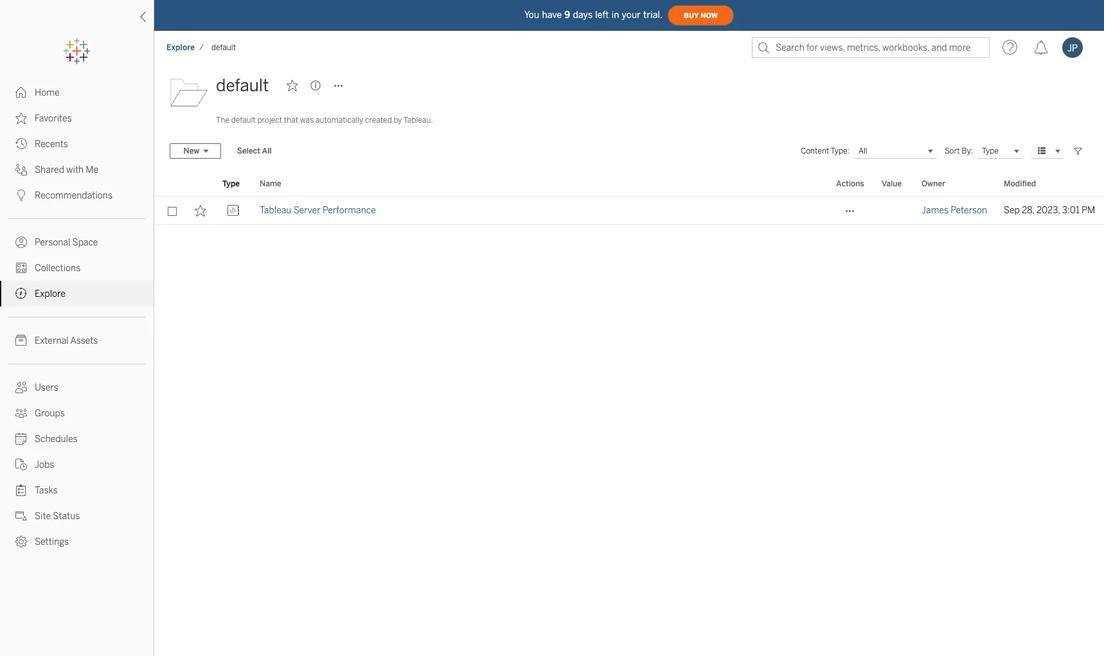 Task type: locate. For each thing, give the bounding box(es) containing it.
by
[[394, 116, 402, 125]]

grid
[[154, 172, 1104, 656]]

default up the
[[216, 75, 269, 96]]

by text only_f5he34f image for explore
[[15, 288, 27, 300]]

you
[[524, 9, 540, 20]]

by text only_f5he34f image for shared with me
[[15, 164, 27, 175]]

by text only_f5he34f image inside schedules link
[[15, 433, 27, 445]]

jobs link
[[0, 452, 154, 478]]

site
[[35, 511, 51, 522]]

5 by text only_f5he34f image from the top
[[15, 262, 27, 274]]

by text only_f5he34f image
[[15, 87, 27, 98], [15, 237, 27, 248], [15, 382, 27, 393], [15, 536, 27, 548]]

by text only_f5he34f image inside groups link
[[15, 408, 27, 419]]

by text only_f5he34f image inside site status 'link'
[[15, 510, 27, 522]]

by text only_f5he34f image for personal space
[[15, 237, 27, 248]]

1 by text only_f5he34f image from the top
[[15, 87, 27, 98]]

explore link down collections
[[0, 281, 154, 307]]

by text only_f5he34f image inside "jobs" link
[[15, 459, 27, 471]]

shared with me
[[35, 165, 98, 175]]

all button
[[854, 143, 937, 159]]

default right the
[[231, 116, 256, 125]]

recommendations
[[35, 190, 113, 201]]

10 by text only_f5he34f image from the top
[[15, 459, 27, 471]]

created
[[365, 116, 392, 125]]

0 vertical spatial explore
[[166, 43, 195, 52]]

sep 28, 2023, 3:01 pm
[[1004, 205, 1095, 216]]

by text only_f5he34f image for users
[[15, 382, 27, 393]]

explore link left /
[[166, 42, 196, 53]]

the default project that was automatically created by tableau.
[[216, 116, 433, 125]]

groups
[[35, 408, 65, 419]]

shared with me link
[[0, 157, 154, 183]]

by text only_f5he34f image inside users link
[[15, 382, 27, 393]]

tableau server performance
[[260, 205, 376, 216]]

type
[[982, 146, 999, 155], [222, 179, 240, 188]]

by text only_f5he34f image inside collections 'link'
[[15, 262, 27, 274]]

sort by:
[[945, 147, 973, 156]]

by text only_f5he34f image inside home link
[[15, 87, 27, 98]]

by text only_f5he34f image left "home"
[[15, 87, 27, 98]]

by text only_f5he34f image inside favorites link
[[15, 112, 27, 124]]

28,
[[1022, 205, 1035, 216]]

1 horizontal spatial explore
[[166, 43, 195, 52]]

buy now
[[684, 11, 718, 20]]

by text only_f5he34f image for favorites
[[15, 112, 27, 124]]

1 vertical spatial explore
[[35, 289, 65, 300]]

0 vertical spatial type
[[982, 146, 999, 155]]

recommendations link
[[0, 183, 154, 208]]

the
[[216, 116, 229, 125]]

Search for views, metrics, workbooks, and more text field
[[752, 37, 990, 58]]

9
[[565, 9, 570, 20]]

settings
[[35, 537, 69, 548]]

9 by text only_f5he34f image from the top
[[15, 433, 27, 445]]

select all
[[237, 147, 272, 156]]

all right type:
[[859, 147, 868, 156]]

3 by text only_f5he34f image from the top
[[15, 164, 27, 175]]

by text only_f5he34f image inside recommendations link
[[15, 190, 27, 201]]

default right /
[[211, 43, 236, 52]]

1 vertical spatial explore link
[[0, 281, 154, 307]]

by text only_f5he34f image inside personal space link
[[15, 237, 27, 248]]

1 horizontal spatial explore link
[[166, 42, 196, 53]]

1 horizontal spatial all
[[859, 147, 868, 156]]

by text only_f5he34f image inside recents link
[[15, 138, 27, 150]]

shared
[[35, 165, 64, 175]]

by text only_f5he34f image inside tasks link
[[15, 485, 27, 496]]

tableau.
[[404, 116, 433, 125]]

2 by text only_f5he34f image from the top
[[15, 237, 27, 248]]

by text only_f5he34f image
[[15, 112, 27, 124], [15, 138, 27, 150], [15, 164, 27, 175], [15, 190, 27, 201], [15, 262, 27, 274], [15, 288, 27, 300], [15, 335, 27, 346], [15, 408, 27, 419], [15, 433, 27, 445], [15, 459, 27, 471], [15, 485, 27, 496], [15, 510, 27, 522]]

personal space link
[[0, 229, 154, 255]]

0 horizontal spatial explore link
[[0, 281, 154, 307]]

performance
[[323, 205, 376, 216]]

explore left /
[[166, 43, 195, 52]]

row
[[154, 197, 1104, 225]]

by text only_f5he34f image left users
[[15, 382, 27, 393]]

by text only_f5he34f image left the settings
[[15, 536, 27, 548]]

type right by:
[[982, 146, 999, 155]]

1 by text only_f5he34f image from the top
[[15, 112, 27, 124]]

assets
[[70, 336, 98, 346]]

1 horizontal spatial type
[[982, 146, 999, 155]]

4 by text only_f5he34f image from the top
[[15, 190, 27, 201]]

default
[[211, 43, 236, 52], [216, 75, 269, 96], [231, 116, 256, 125]]

8 by text only_f5he34f image from the top
[[15, 408, 27, 419]]

1 all from the left
[[262, 147, 272, 156]]

james peterson link
[[922, 197, 987, 225]]

collections link
[[0, 255, 154, 281]]

was
[[300, 116, 314, 125]]

explore inside main navigation. press the up and down arrow keys to access links. 'element'
[[35, 289, 65, 300]]

your
[[622, 9, 641, 20]]

7 by text only_f5he34f image from the top
[[15, 335, 27, 346]]

by text only_f5he34f image left personal
[[15, 237, 27, 248]]

explore for explore
[[35, 289, 65, 300]]

you have 9 days left in your trial.
[[524, 9, 663, 20]]

james peterson
[[922, 205, 987, 216]]

6 by text only_f5he34f image from the top
[[15, 288, 27, 300]]

that
[[284, 116, 298, 125]]

1 vertical spatial default
[[216, 75, 269, 96]]

2 all from the left
[[859, 147, 868, 156]]

all
[[262, 147, 272, 156], [859, 147, 868, 156]]

explore link
[[166, 42, 196, 53], [0, 281, 154, 307]]

in
[[612, 9, 619, 20]]

row containing tableau server performance
[[154, 197, 1104, 225]]

type up workbook icon
[[222, 179, 240, 188]]

3 by text only_f5he34f image from the top
[[15, 382, 27, 393]]

recents link
[[0, 131, 154, 157]]

2 by text only_f5he34f image from the top
[[15, 138, 27, 150]]

automatically
[[316, 116, 363, 125]]

all inside the 'select all' button
[[262, 147, 272, 156]]

server
[[294, 205, 321, 216]]

by text only_f5he34f image for settings
[[15, 536, 27, 548]]

cell
[[874, 197, 914, 225]]

sort
[[945, 147, 960, 156]]

grid containing tableau server performance
[[154, 172, 1104, 656]]

site status link
[[0, 503, 154, 529]]

0 horizontal spatial type
[[222, 179, 240, 188]]

days
[[573, 9, 593, 20]]

personal
[[35, 237, 70, 248]]

tasks link
[[0, 478, 154, 503]]

explore down collections
[[35, 289, 65, 300]]

navigation panel element
[[0, 39, 154, 555]]

by text only_f5he34f image inside external assets link
[[15, 335, 27, 346]]

by text only_f5he34f image for external assets
[[15, 335, 27, 346]]

by text only_f5he34f image inside settings link
[[15, 536, 27, 548]]

0 horizontal spatial explore
[[35, 289, 65, 300]]

0 horizontal spatial all
[[262, 147, 272, 156]]

by text only_f5he34f image inside the shared with me link
[[15, 164, 27, 175]]

4 by text only_f5he34f image from the top
[[15, 536, 27, 548]]

0 vertical spatial explore link
[[166, 42, 196, 53]]

tableau server performance link
[[260, 197, 376, 225]]

new
[[184, 147, 200, 156]]

list view image
[[1036, 145, 1048, 157]]

default element
[[208, 43, 240, 52]]

explore
[[166, 43, 195, 52], [35, 289, 65, 300]]

collections
[[35, 263, 81, 274]]

favorites
[[35, 113, 72, 124]]

1 vertical spatial type
[[222, 179, 240, 188]]

workbook image
[[227, 205, 239, 217]]

name
[[260, 179, 281, 188]]

type inside popup button
[[982, 146, 999, 155]]

space
[[72, 237, 98, 248]]

select all button
[[229, 143, 280, 159]]

schedules
[[35, 434, 77, 445]]

pm
[[1082, 205, 1095, 216]]

home link
[[0, 80, 154, 105]]

12 by text only_f5he34f image from the top
[[15, 510, 27, 522]]

11 by text only_f5he34f image from the top
[[15, 485, 27, 496]]

all right 'select'
[[262, 147, 272, 156]]



Task type: vqa. For each thing, say whether or not it's contained in the screenshot.
the Modified
yes



Task type: describe. For each thing, give the bounding box(es) containing it.
2 vertical spatial default
[[231, 116, 256, 125]]

have
[[542, 9, 562, 20]]

me
[[86, 165, 98, 175]]

tableau
[[260, 205, 291, 216]]

by text only_f5he34f image for home
[[15, 87, 27, 98]]

now
[[701, 11, 718, 20]]

recents
[[35, 139, 68, 150]]

select
[[237, 147, 260, 156]]

by text only_f5he34f image for collections
[[15, 262, 27, 274]]

external
[[35, 336, 69, 346]]

type inside grid
[[222, 179, 240, 188]]

buy now button
[[668, 5, 734, 26]]

with
[[66, 165, 84, 175]]

type button
[[977, 143, 1023, 159]]

users link
[[0, 375, 154, 400]]

tasks
[[35, 485, 58, 496]]

jobs
[[35, 460, 54, 471]]

status
[[53, 511, 80, 522]]

2023,
[[1037, 205, 1060, 216]]

explore /
[[166, 43, 204, 52]]

by text only_f5he34f image for groups
[[15, 408, 27, 419]]

schedules link
[[0, 426, 154, 452]]

site status
[[35, 511, 80, 522]]

cell inside grid
[[874, 197, 914, 225]]

trial.
[[643, 9, 663, 20]]

value
[[882, 179, 902, 188]]

project
[[257, 116, 282, 125]]

0 vertical spatial default
[[211, 43, 236, 52]]

modified
[[1004, 179, 1036, 188]]

by text only_f5he34f image for recents
[[15, 138, 27, 150]]

left
[[595, 9, 609, 20]]

buy
[[684, 11, 699, 20]]

james
[[922, 205, 949, 216]]

external assets link
[[0, 328, 154, 354]]

peterson
[[951, 205, 987, 216]]

all inside the all dropdown button
[[859, 147, 868, 156]]

3:01
[[1062, 205, 1080, 216]]

external assets
[[35, 336, 98, 346]]

home
[[35, 87, 60, 98]]

type:
[[831, 147, 850, 156]]

settings link
[[0, 529, 154, 555]]

owner
[[922, 179, 946, 188]]

by:
[[962, 147, 973, 156]]

explore for explore /
[[166, 43, 195, 52]]

actions
[[836, 179, 864, 188]]

new button
[[170, 143, 221, 159]]

groups link
[[0, 400, 154, 426]]

/
[[199, 43, 204, 52]]

personal space
[[35, 237, 98, 248]]

by text only_f5he34f image for jobs
[[15, 459, 27, 471]]

sep
[[1004, 205, 1020, 216]]

content type:
[[801, 147, 850, 156]]

main navigation. press the up and down arrow keys to access links. element
[[0, 80, 154, 555]]

by text only_f5he34f image for tasks
[[15, 485, 27, 496]]

content
[[801, 147, 829, 156]]

users
[[35, 382, 58, 393]]

favorites link
[[0, 105, 154, 131]]

by text only_f5he34f image for schedules
[[15, 433, 27, 445]]

by text only_f5he34f image for recommendations
[[15, 190, 27, 201]]

project image
[[170, 73, 208, 111]]

by text only_f5he34f image for site status
[[15, 510, 27, 522]]



